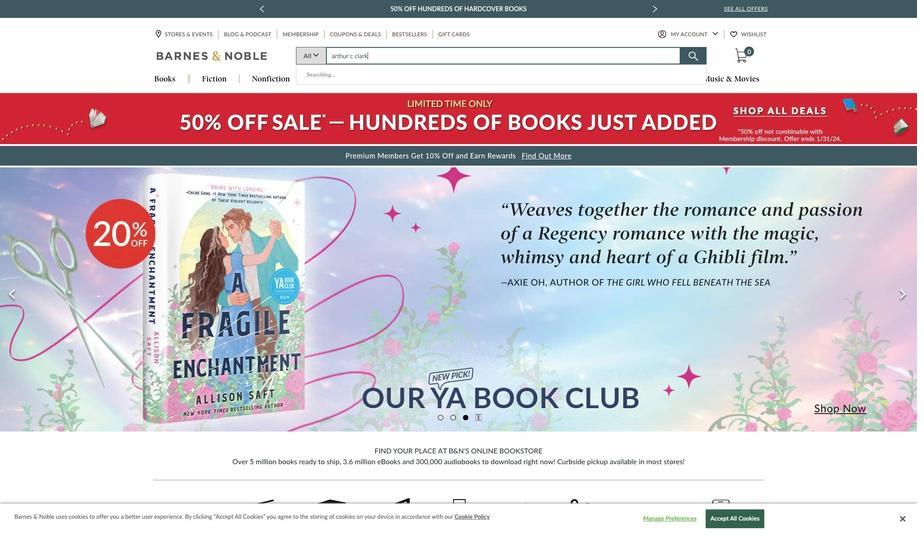 Task type: describe. For each thing, give the bounding box(es) containing it.
Search by Title, Author, Keyword or ISBN text field
[[326, 47, 681, 65]]

menu-options list box
[[296, 65, 707, 85]]

next slide / item image
[[653, 5, 658, 13]]

search image
[[689, 52, 698, 61]]



Task type: vqa. For each thing, say whether or not it's contained in the screenshot.
previous slide / item icon at top left
yes



Task type: locate. For each thing, give the bounding box(es) containing it.
main content
[[0, 93, 918, 535]]

user image
[[658, 30, 667, 39]]

cart image
[[736, 49, 748, 63]]

previous slide / item image
[[260, 5, 265, 13]]

privacy alert dialog
[[0, 504, 918, 535]]

None field
[[326, 47, 681, 65]]

logo image
[[157, 51, 268, 63]]

down arrow image
[[713, 32, 719, 36]]

50% off thousands of hardcover books. plus, save on toys, games, boxed calendars and more image
[[0, 93, 918, 145]]



